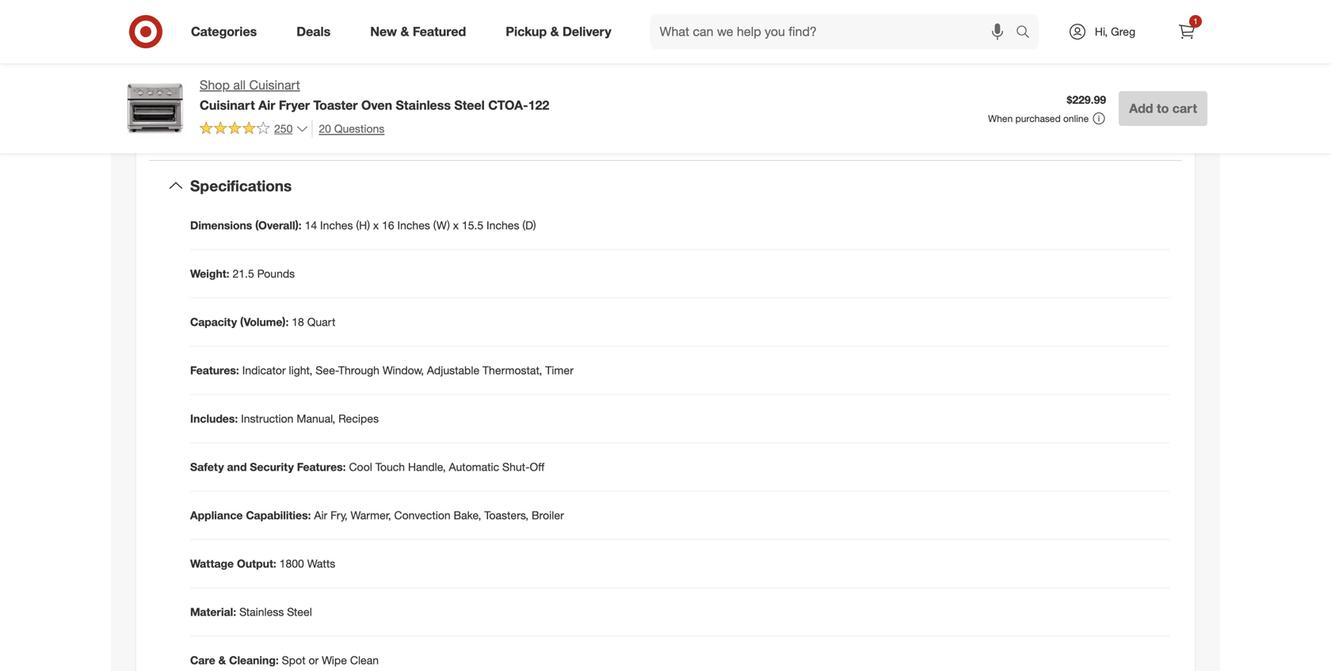 Task type: locate. For each thing, give the bounding box(es) containing it.
dimensions
[[190, 219, 252, 232]]

clean up rack,
[[281, 88, 310, 102]]

steel left ctoa-
[[455, 97, 485, 113]]

fryer down operation
[[437, 110, 462, 124]]

wattage output: 1800 watts
[[190, 557, 336, 571]]

& right pickup at the top left
[[551, 24, 559, 39]]

output:
[[237, 557, 277, 571]]

rack,
[[283, 110, 311, 124]]

steel up spot
[[287, 605, 312, 619]]

1 horizontal spatial brand
[[922, 91, 952, 105]]

care
[[190, 654, 215, 668]]

stainless inside 'shop all cuisinart cuisinart air fryer toaster oven stainless steel ctoa-122'
[[396, 97, 451, 113]]

stainless down wattage output: 1800 watts
[[239, 605, 284, 619]]

1 vertical spatial adjustable
[[427, 364, 480, 378]]

image of cuisinart air fryer toaster oven stainless steel ctoa-122 image
[[124, 76, 187, 140]]

x right the (w)
[[453, 219, 459, 232]]

add
[[1130, 101, 1154, 116]]

1 horizontal spatial timer
[[546, 364, 574, 378]]

1 vertical spatial cuisinart
[[200, 97, 255, 113]]

0 horizontal spatial clean
[[281, 88, 310, 102]]

adjustable up toast
[[206, 21, 259, 35]]

0 horizontal spatial x
[[373, 219, 379, 232]]

0 horizontal spatial features:
[[190, 364, 239, 378]]

0 horizontal spatial air
[[259, 97, 275, 113]]

0 vertical spatial timer
[[315, 66, 343, 80]]

& right care
[[219, 654, 226, 668]]

0 horizontal spatial brand
[[693, 59, 723, 73]]

basket
[[465, 110, 499, 124]]

timer right thermostat, at the left of the page
[[546, 364, 574, 378]]

products
[[754, 107, 799, 121]]

mission
[[857, 91, 895, 105]]

new & featured link
[[357, 14, 486, 49]]

air
[[259, 97, 275, 113], [420, 110, 433, 124], [314, 509, 328, 523]]

1 horizontal spatial x
[[453, 219, 459, 232]]

delivery
[[563, 24, 612, 39]]

pounds
[[257, 267, 295, 281]]

brand
[[693, 59, 723, 73], [922, 91, 952, 105]]

when purchased online
[[989, 112, 1089, 124]]

fryer inside 'shop all cuisinart cuisinart air fryer toaster oven stainless steel ctoa-122'
[[279, 97, 310, 113]]

a right as
[[913, 91, 919, 105]]

1 horizontal spatial &
[[401, 24, 409, 39]]

and right safety
[[227, 460, 247, 474]]

0 horizontal spatial and
[[227, 460, 247, 474]]

1 horizontal spatial air
[[314, 509, 328, 523]]

1 vertical spatial stainless
[[239, 605, 284, 619]]

0 horizontal spatial stainless
[[239, 605, 284, 619]]

2 horizontal spatial inches
[[487, 219, 520, 232]]

0 horizontal spatial adjustable
[[206, 21, 259, 35]]

& for pickup
[[551, 24, 559, 39]]

1 vertical spatial features:
[[297, 460, 346, 474]]

450°f
[[388, 21, 417, 35]]

air up 250 link
[[259, 97, 275, 113]]

toasters,
[[485, 509, 529, 523]]

to left the an
[[899, 123, 909, 137]]

1 horizontal spatial oven
[[362, 97, 393, 113]]

features: left cool
[[297, 460, 346, 474]]

brand up the quickly
[[922, 91, 952, 105]]

cuisinart down all
[[200, 97, 255, 113]]

oven inside 'shop all cuisinart cuisinart air fryer toaster oven stainless steel ctoa-122'
[[362, 97, 393, 113]]

20 questions link
[[312, 120, 385, 138]]

0 horizontal spatial &
[[219, 654, 226, 668]]

a left cup
[[821, 123, 827, 137]]

0 horizontal spatial inches
[[320, 219, 353, 232]]

0 horizontal spatial oven
[[254, 110, 280, 124]]

to up the an
[[919, 107, 928, 121]]

cuisinart right all
[[249, 77, 300, 93]]

inches right 14
[[320, 219, 353, 232]]

0 vertical spatial includes:
[[206, 110, 251, 124]]

1 vertical spatial brand
[[922, 91, 952, 105]]

air right tray,
[[420, 110, 433, 124]]

develop
[[979, 91, 1018, 105]]

includes: for includes: oven rack, baking pan/drip tray, air fryer basket
[[206, 110, 251, 124]]

(overall):
[[255, 219, 302, 232]]

when
[[989, 112, 1013, 124]]

deals
[[297, 24, 331, 39]]

warm
[[349, 21, 378, 35]]

capabilities:
[[246, 509, 311, 523]]

search button
[[1009, 14, 1047, 52]]

safety
[[190, 460, 224, 474]]

weight:
[[190, 267, 230, 281]]

and up provide
[[1021, 91, 1040, 105]]

includes: for includes: instruction manual, recipes
[[190, 412, 238, 426]]

quickly
[[932, 107, 966, 121]]

deals link
[[283, 14, 351, 49]]

stainless right whisper
[[396, 97, 451, 113]]

ctoa-
[[489, 97, 528, 113]]

0 horizontal spatial steel
[[287, 605, 312, 619]]

1 horizontal spatial fryer
[[437, 110, 462, 124]]

includes: up safety
[[190, 412, 238, 426]]

material: stainless steel
[[190, 605, 312, 619]]

wipe
[[322, 654, 347, 668]]

1 inches from the left
[[320, 219, 353, 232]]

air left fry,
[[314, 509, 328, 523]]

to inside button
[[1157, 101, 1170, 116]]

or
[[309, 654, 319, 668]]

0 horizontal spatial timer
[[315, 66, 343, 80]]

250 link
[[200, 120, 309, 139]]

oven down easy-
[[254, 110, 280, 124]]

1 horizontal spatial and
[[969, 107, 988, 121]]

brand up savor
[[693, 59, 723, 73]]

2 horizontal spatial and
[[1021, 91, 1040, 105]]

0 vertical spatial stainless
[[396, 97, 451, 113]]

brand inside savor the good life®. cuisinart's mission as a brand is to develop and market, innovative, high- end kitchen products that enable consumers to quickly and easily provide their family with home cooked foods from a cup of coffee to an extravagant holiday meal.
[[922, 91, 952, 105]]

convection
[[394, 509, 451, 523]]

x left 16
[[373, 219, 379, 232]]

0 vertical spatial clean
[[281, 88, 310, 102]]

and
[[1021, 91, 1040, 105], [969, 107, 988, 121], [227, 460, 247, 474]]

greg
[[1112, 25, 1136, 38]]

kitchen
[[715, 107, 751, 121]]

pan/drip
[[352, 110, 394, 124]]

automatic
[[449, 460, 500, 474]]

features: down capacity
[[190, 364, 239, 378]]

inches right 16
[[398, 219, 430, 232]]

appliance capabilities: air fry, warmer, convection bake, toasters, broiler
[[190, 509, 564, 523]]

2 horizontal spatial air
[[420, 110, 433, 124]]

1 vertical spatial clean
[[350, 654, 379, 668]]

enable
[[824, 107, 857, 121]]

air inside 'shop all cuisinart cuisinart air fryer toaster oven stainless steel ctoa-122'
[[259, 97, 275, 113]]

1 vertical spatial includes:
[[190, 412, 238, 426]]

0 horizontal spatial fryer
[[279, 97, 310, 113]]

0 vertical spatial cuisinart
[[249, 77, 300, 93]]

to right add
[[1157, 101, 1170, 116]]

clean
[[281, 88, 310, 102], [350, 654, 379, 668]]

whisper
[[352, 88, 393, 102]]

What can we help you find? suggestions appear below search field
[[651, 14, 1020, 49]]

includes: down nonstick
[[206, 110, 251, 124]]

122
[[528, 97, 550, 113]]

end
[[693, 107, 712, 121]]

nonstick
[[206, 88, 250, 102]]

21.5
[[233, 267, 254, 281]]

1 horizontal spatial stainless
[[396, 97, 451, 113]]

dial,
[[326, 21, 346, 35]]

and left when at the right top of the page
[[969, 107, 988, 121]]

cart
[[1173, 101, 1198, 116]]

toast shade selector-timer
[[206, 66, 343, 80]]

inches left (d)
[[487, 219, 520, 232]]

oven up questions on the left top of the page
[[362, 97, 393, 113]]

all
[[233, 77, 246, 93]]

0 vertical spatial steel
[[455, 97, 485, 113]]

includes:
[[206, 110, 251, 124], [190, 412, 238, 426]]

oven
[[362, 97, 393, 113], [254, 110, 280, 124]]

1 horizontal spatial a
[[913, 91, 919, 105]]

stainless
[[396, 97, 451, 113], [239, 605, 284, 619]]

easy-
[[253, 88, 281, 102]]

light,
[[289, 364, 313, 378]]

2 horizontal spatial &
[[551, 24, 559, 39]]

1 horizontal spatial adjustable
[[427, 364, 480, 378]]

1 horizontal spatial steel
[[455, 97, 485, 113]]

to
[[966, 91, 976, 105], [1157, 101, 1170, 116], [919, 107, 928, 121], [899, 123, 909, 137]]

manual,
[[297, 412, 336, 426]]

timer up interior,
[[315, 66, 343, 80]]

steel inside 'shop all cuisinart cuisinart air fryer toaster oven stainless steel ctoa-122'
[[455, 97, 485, 113]]

1 horizontal spatial inches
[[398, 219, 430, 232]]

0 horizontal spatial a
[[821, 123, 827, 137]]

2 vertical spatial and
[[227, 460, 247, 474]]

add to cart button
[[1120, 91, 1208, 126]]

1
[[1194, 16, 1199, 26]]

thermostat,
[[483, 364, 543, 378]]

& right new
[[401, 24, 409, 39]]

warmer,
[[351, 509, 391, 523]]

16
[[382, 219, 395, 232]]

baking
[[315, 110, 349, 124]]

shade
[[236, 66, 268, 80]]

clean right wipe
[[350, 654, 379, 668]]

0 vertical spatial features:
[[190, 364, 239, 378]]

adjustable right window,
[[427, 364, 480, 378]]

featured
[[413, 24, 466, 39]]

0 vertical spatial a
[[913, 91, 919, 105]]

1 horizontal spatial features:
[[297, 460, 346, 474]]

fryer up 250 in the left of the page
[[279, 97, 310, 113]]

1 vertical spatial timer
[[546, 364, 574, 378]]

1 horizontal spatial clean
[[350, 654, 379, 668]]

indicator
[[242, 364, 286, 378]]



Task type: describe. For each thing, give the bounding box(es) containing it.
14
[[305, 219, 317, 232]]

15.5
[[462, 219, 484, 232]]

0 vertical spatial adjustable
[[206, 21, 259, 35]]

(w)
[[434, 219, 450, 232]]

2 x from the left
[[453, 219, 459, 232]]

as
[[898, 91, 910, 105]]

their
[[1063, 107, 1085, 121]]

hi, greg
[[1096, 25, 1136, 38]]

cooked
[[724, 123, 761, 137]]

$229.99
[[1068, 93, 1107, 107]]

capacity (volume): 18 quart
[[190, 315, 336, 329]]

categories link
[[178, 14, 277, 49]]

to right is
[[966, 91, 976, 105]]

coffee
[[865, 123, 896, 137]]

savor
[[693, 91, 721, 105]]

fry,
[[331, 509, 348, 523]]

1 vertical spatial steel
[[287, 605, 312, 619]]

handle,
[[408, 460, 446, 474]]

safety and security features: cool touch handle, automatic shut-off
[[190, 460, 545, 474]]

selector-
[[271, 66, 315, 80]]

recipes
[[339, 412, 379, 426]]

shop all cuisinart cuisinart air fryer toaster oven stainless steel ctoa-122
[[200, 77, 550, 113]]

overview
[[726, 59, 772, 73]]

instruction
[[241, 412, 294, 426]]

care & cleaning: spot or wipe clean
[[190, 654, 379, 668]]

1 link
[[1170, 14, 1205, 49]]

holiday
[[988, 123, 1023, 137]]

market,
[[1043, 91, 1080, 105]]

1 vertical spatial a
[[821, 123, 827, 137]]

3 inches from the left
[[487, 219, 520, 232]]

dimensions (overall): 14 inches (h) x 16 inches (w) x 15.5 inches (d)
[[190, 219, 536, 232]]

shop
[[200, 77, 230, 93]]

2 inches from the left
[[398, 219, 430, 232]]

1 x from the left
[[373, 219, 379, 232]]

& for new
[[401, 24, 409, 39]]

temperature
[[262, 21, 323, 35]]

tray,
[[397, 110, 417, 124]]

search
[[1009, 25, 1047, 41]]

quart
[[307, 315, 336, 329]]

of
[[852, 123, 862, 137]]

wattage
[[190, 557, 234, 571]]

specifications button
[[149, 161, 1183, 211]]

the
[[724, 91, 740, 105]]

quiet
[[397, 88, 423, 102]]

good
[[743, 91, 771, 105]]

nonstick easy-clean interior, whisper quiet operation
[[206, 88, 476, 102]]

hi,
[[1096, 25, 1108, 38]]

weight: 21.5 pounds
[[190, 267, 295, 281]]

high-
[[1138, 91, 1164, 105]]

family
[[1088, 107, 1117, 121]]

consumers
[[860, 107, 916, 121]]

1800
[[280, 557, 304, 571]]

watts
[[307, 557, 336, 571]]

& for care
[[219, 654, 226, 668]]

interior,
[[313, 88, 349, 102]]

through
[[338, 364, 380, 378]]

shut-
[[503, 460, 530, 474]]

spot
[[282, 654, 306, 668]]

pickup
[[506, 24, 547, 39]]

0 vertical spatial and
[[1021, 91, 1040, 105]]

features: indicator light, see-through window, adjustable thermostat, timer
[[190, 364, 574, 378]]

1 vertical spatial and
[[969, 107, 988, 121]]

purchased
[[1016, 112, 1061, 124]]

(h)
[[356, 219, 370, 232]]

cool
[[349, 460, 373, 474]]

add to cart
[[1130, 101, 1198, 116]]

18
[[292, 315, 304, 329]]

0 vertical spatial brand
[[693, 59, 723, 73]]

meal.
[[1026, 123, 1053, 137]]

(d)
[[523, 219, 536, 232]]

capacity
[[190, 315, 237, 329]]

pickup & delivery
[[506, 24, 612, 39]]

with
[[1120, 107, 1140, 121]]

20
[[319, 122, 331, 135]]

includes: oven rack, baking pan/drip tray, air fryer basket
[[206, 110, 499, 124]]

adjustable temperature dial, warm - 450°f
[[206, 21, 417, 35]]

foods
[[764, 123, 792, 137]]

20 questions
[[319, 122, 385, 135]]

new
[[370, 24, 397, 39]]

categories
[[191, 24, 257, 39]]

(volume):
[[240, 315, 289, 329]]

cleaning:
[[229, 654, 279, 668]]

off
[[530, 460, 545, 474]]

brand overview
[[693, 59, 772, 73]]

250
[[274, 122, 293, 135]]

specifications
[[190, 177, 292, 195]]

is
[[955, 91, 963, 105]]

appliance
[[190, 509, 243, 523]]



Task type: vqa. For each thing, say whether or not it's contained in the screenshot.
Quiet at the left of page
yes



